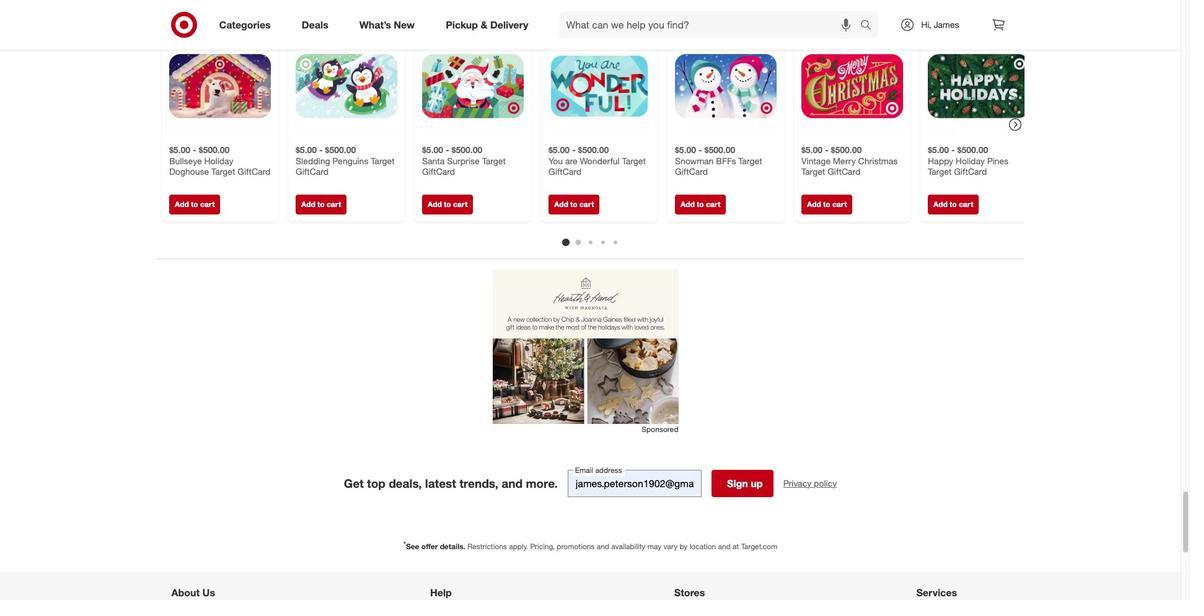 Task type: describe. For each thing, give the bounding box(es) containing it.
services
[[917, 586, 957, 599]]

giftcard inside $5.00 - $500.00 vintage merry christmas target giftcard
[[828, 166, 860, 177]]

by
[[680, 542, 688, 551]]

privacy policy
[[784, 478, 837, 488]]

cart for sledding
[[326, 199, 341, 209]]

sledding penguins target giftcard image
[[295, 35, 397, 137]]

new
[[394, 18, 415, 31]]

target inside $5.00 - $500.00 you are wonderful target giftcard
[[622, 155, 646, 166]]

holiday for pines
[[956, 155, 985, 166]]

pickup
[[446, 18, 478, 31]]

add to cart button for snowman bffs target giftcard
[[675, 194, 726, 214]]

$5.00 for sledding
[[295, 144, 317, 155]]

$5.00 - $500.00 vintage merry christmas target giftcard
[[801, 144, 898, 177]]

- for santa
[[445, 144, 449, 155]]

What can we help you find? suggestions appear below search field
[[559, 11, 864, 38]]

$500.00 for vintage
[[831, 144, 862, 155]]

add for $5.00 - $500.00 sledding penguins target giftcard
[[301, 199, 315, 209]]

get
[[344, 476, 364, 490]]

santa
[[422, 155, 444, 166]]

restrictions
[[468, 542, 507, 551]]

giftcard inside the $5.00 - $500.00 santa surprise target giftcard
[[422, 166, 455, 177]]

search button
[[855, 11, 885, 41]]

add for $5.00 - $500.00 you are wonderful target giftcard
[[554, 199, 568, 209]]

0 horizontal spatial and
[[502, 476, 523, 490]]

$5.00 for bullseye
[[169, 144, 190, 155]]

latest
[[425, 476, 456, 490]]

to for santa surprise target giftcard
[[444, 199, 451, 209]]

add for $5.00 - $500.00 bullseye holiday doghouse target giftcard
[[175, 199, 189, 209]]

- for bullseye
[[192, 144, 196, 155]]

stores
[[674, 586, 705, 599]]

you are wonderful target giftcard image
[[548, 35, 650, 137]]

add to cart for $5.00 - $500.00 santa surprise target giftcard
[[428, 199, 467, 209]]

privacy policy link
[[784, 477, 837, 490]]

add to cart for $5.00 - $500.00 happy holiday pines target giftcard
[[933, 199, 973, 209]]

trending gift ideas for teachers
[[481, 3, 700, 20]]

add for $5.00 - $500.00 santa surprise target giftcard
[[428, 199, 442, 209]]

you
[[548, 155, 563, 166]]

$500.00 for bullseye
[[198, 144, 229, 155]]

offer
[[422, 542, 438, 551]]

1 horizontal spatial and
[[597, 542, 609, 551]]

details.
[[440, 542, 466, 551]]

policy
[[814, 478, 837, 488]]

for
[[613, 3, 635, 20]]

happy holiday pines target giftcard image
[[928, 35, 1030, 137]]

$5.00 for santa
[[422, 144, 443, 155]]

*
[[404, 540, 406, 547]]

sign up button
[[712, 470, 774, 497]]

penguins
[[332, 155, 368, 166]]

add to cart button for sledding penguins target giftcard
[[295, 194, 347, 214]]

help
[[430, 586, 452, 599]]

add to cart for $5.00 - $500.00 bullseye holiday doghouse target giftcard
[[175, 199, 214, 209]]

search
[[855, 20, 885, 32]]

$5.00 for happy
[[928, 144, 949, 155]]

categories link
[[209, 11, 286, 38]]

cart for snowman
[[706, 199, 720, 209]]

teachers
[[639, 3, 700, 20]]

$500.00 for snowman
[[704, 144, 735, 155]]

giftcard inside $5.00 - $500.00 happy holiday pines target giftcard
[[954, 166, 987, 177]]

advertisement region
[[493, 269, 679, 424]]

add to cart for $5.00 - $500.00 vintage merry christmas target giftcard
[[807, 199, 847, 209]]

- for you
[[572, 144, 575, 155]]

* see offer details. restrictions apply. pricing, promotions and availability may vary by location and at target.com
[[404, 540, 778, 551]]

pricing,
[[530, 542, 555, 551]]

target inside $5.00 - $500.00 sledding penguins target giftcard
[[371, 155, 394, 166]]

add for $5.00 - $500.00 snowman bffs target giftcard
[[680, 199, 695, 209]]

$5.00 for you
[[548, 144, 570, 155]]

wonderful
[[580, 155, 620, 166]]

deals,
[[389, 476, 422, 490]]

pickup & delivery link
[[435, 11, 544, 38]]

location
[[690, 542, 716, 551]]

delivery
[[490, 18, 529, 31]]

giftcard inside $5.00 - $500.00 bullseye holiday doghouse target giftcard
[[237, 166, 270, 177]]

to for bullseye holiday doghouse target giftcard
[[191, 199, 198, 209]]

add to cart for $5.00 - $500.00 snowman bffs target giftcard
[[680, 199, 720, 209]]

$500.00 for sledding
[[325, 144, 356, 155]]

add to cart button for santa surprise target giftcard
[[422, 194, 473, 214]]

bffs
[[716, 155, 736, 166]]

more.
[[526, 476, 558, 490]]

vintage merry christmas target giftcard image
[[801, 35, 903, 137]]

$5.00 - $500.00 santa surprise target giftcard
[[422, 144, 506, 177]]

gift
[[544, 3, 568, 20]]

categories
[[219, 18, 271, 31]]

cart for happy
[[959, 199, 973, 209]]

2 horizontal spatial and
[[718, 542, 731, 551]]

holiday for doghouse
[[204, 155, 233, 166]]

sign up
[[727, 477, 763, 490]]

what's new
[[359, 18, 415, 31]]

privacy
[[784, 478, 812, 488]]

pickup & delivery
[[446, 18, 529, 31]]

ideas
[[572, 3, 609, 20]]

$5.00 for vintage
[[801, 144, 823, 155]]

add for $5.00 - $500.00 vintage merry christmas target giftcard
[[807, 199, 821, 209]]

availability
[[611, 542, 646, 551]]

add to cart for $5.00 - $500.00 you are wonderful target giftcard
[[554, 199, 594, 209]]

hi, james
[[922, 19, 959, 30]]

giftcard inside the $5.00 - $500.00 snowman bffs target giftcard
[[675, 166, 708, 177]]

doghouse
[[169, 166, 209, 177]]

at
[[733, 542, 739, 551]]



Task type: vqa. For each thing, say whether or not it's contained in the screenshot.
ADD TO CART button associated with Happy Holiday Pines Target GiftCard
yes



Task type: locate. For each thing, give the bounding box(es) containing it.
$5.00 up sledding
[[295, 144, 317, 155]]

5 cart from the left
[[706, 199, 720, 209]]

up
[[751, 477, 763, 490]]

- inside $5.00 - $500.00 you are wonderful target giftcard
[[572, 144, 575, 155]]

to for sledding penguins target giftcard
[[317, 199, 324, 209]]

to down santa
[[444, 199, 451, 209]]

get top deals, latest trends, and more.
[[344, 476, 558, 490]]

4 add to cart button from the left
[[548, 194, 599, 214]]

$500.00 for happy
[[957, 144, 988, 155]]

4 - from the left
[[572, 144, 575, 155]]

$5.00 up you
[[548, 144, 570, 155]]

add to cart button for bullseye holiday doghouse target giftcard
[[169, 194, 220, 214]]

1 $5.00 from the left
[[169, 144, 190, 155]]

to for you are wonderful target giftcard
[[570, 199, 577, 209]]

$500.00 up merry
[[831, 144, 862, 155]]

holiday inside $5.00 - $500.00 happy holiday pines target giftcard
[[956, 155, 985, 166]]

None text field
[[568, 470, 702, 497]]

3 add to cart button from the left
[[422, 194, 473, 214]]

add
[[175, 199, 189, 209], [301, 199, 315, 209], [428, 199, 442, 209], [554, 199, 568, 209], [680, 199, 695, 209], [807, 199, 821, 209], [933, 199, 948, 209]]

$5.00
[[169, 144, 190, 155], [295, 144, 317, 155], [422, 144, 443, 155], [548, 144, 570, 155], [675, 144, 696, 155], [801, 144, 823, 155], [928, 144, 949, 155]]

hi,
[[922, 19, 932, 30]]

what's new link
[[349, 11, 430, 38]]

6 add to cart from the left
[[807, 199, 847, 209]]

cart for you
[[579, 199, 594, 209]]

target inside the $5.00 - $500.00 snowman bffs target giftcard
[[738, 155, 762, 166]]

target right "surprise"
[[482, 155, 506, 166]]

1 horizontal spatial holiday
[[956, 155, 985, 166]]

add to cart button down 'doghouse'
[[169, 194, 220, 214]]

to for vintage merry christmas target giftcard
[[823, 199, 830, 209]]

3 add from the left
[[428, 199, 442, 209]]

cart down 'doghouse'
[[200, 199, 214, 209]]

3 cart from the left
[[453, 199, 467, 209]]

6 add to cart button from the left
[[801, 194, 852, 214]]

to down sledding
[[317, 199, 324, 209]]

6 $500.00 from the left
[[831, 144, 862, 155]]

$5.00 inside $5.00 - $500.00 happy holiday pines target giftcard
[[928, 144, 949, 155]]

holiday left pines
[[956, 155, 985, 166]]

3 to from the left
[[444, 199, 451, 209]]

target right penguins
[[371, 155, 394, 166]]

$500.00 for you
[[578, 144, 609, 155]]

add to cart button down sledding
[[295, 194, 347, 214]]

- inside the $5.00 - $500.00 snowman bffs target giftcard
[[698, 144, 702, 155]]

add down vintage
[[807, 199, 821, 209]]

add to cart button for happy holiday pines target giftcard
[[928, 194, 979, 214]]

$500.00 inside the $5.00 - $500.00 santa surprise target giftcard
[[451, 144, 482, 155]]

target down happy
[[928, 166, 952, 177]]

cart down merry
[[832, 199, 847, 209]]

and left availability
[[597, 542, 609, 551]]

pines
[[987, 155, 1008, 166]]

$5.00 inside $5.00 - $500.00 you are wonderful target giftcard
[[548, 144, 570, 155]]

merry
[[833, 155, 856, 166]]

4 add from the left
[[554, 199, 568, 209]]

promotions
[[557, 542, 595, 551]]

6 add from the left
[[807, 199, 821, 209]]

deals
[[302, 18, 328, 31]]

to for happy holiday pines target giftcard
[[950, 199, 957, 209]]

1 $500.00 from the left
[[198, 144, 229, 155]]

add to cart for $5.00 - $500.00 sledding penguins target giftcard
[[301, 199, 341, 209]]

target
[[371, 155, 394, 166], [482, 155, 506, 166], [622, 155, 646, 166], [738, 155, 762, 166], [211, 166, 235, 177], [801, 166, 825, 177], [928, 166, 952, 177]]

$500.00 inside $5.00 - $500.00 sledding penguins target giftcard
[[325, 144, 356, 155]]

7 - from the left
[[951, 144, 955, 155]]

$500.00
[[198, 144, 229, 155], [325, 144, 356, 155], [451, 144, 482, 155], [578, 144, 609, 155], [704, 144, 735, 155], [831, 144, 862, 155], [957, 144, 988, 155]]

$500.00 inside $5.00 - $500.00 bullseye holiday doghouse target giftcard
[[198, 144, 229, 155]]

holiday up 'doghouse'
[[204, 155, 233, 166]]

add down you
[[554, 199, 568, 209]]

add to cart down snowman
[[680, 199, 720, 209]]

target inside the $5.00 - $500.00 santa surprise target giftcard
[[482, 155, 506, 166]]

- for sledding
[[319, 144, 323, 155]]

cart for santa
[[453, 199, 467, 209]]

- for happy
[[951, 144, 955, 155]]

$5.00 - $500.00 sledding penguins target giftcard
[[295, 144, 394, 177]]

$5.00 inside the $5.00 - $500.00 snowman bffs target giftcard
[[675, 144, 696, 155]]

cart down $5.00 - $500.00 happy holiday pines target giftcard
[[959, 199, 973, 209]]

add to cart button for you are wonderful target giftcard
[[548, 194, 599, 214]]

5 $500.00 from the left
[[704, 144, 735, 155]]

holiday inside $5.00 - $500.00 bullseye holiday doghouse target giftcard
[[204, 155, 233, 166]]

7 add from the left
[[933, 199, 948, 209]]

1 cart from the left
[[200, 199, 214, 209]]

$5.00 up snowman
[[675, 144, 696, 155]]

add to cart button down santa
[[422, 194, 473, 214]]

sledding
[[295, 155, 330, 166]]

- up vintage
[[825, 144, 828, 155]]

add down happy
[[933, 199, 948, 209]]

happy
[[928, 155, 953, 166]]

and
[[502, 476, 523, 490], [597, 542, 609, 551], [718, 542, 731, 551]]

2 giftcard from the left
[[295, 166, 328, 177]]

about us
[[171, 586, 215, 599]]

cart down "surprise"
[[453, 199, 467, 209]]

- up bullseye
[[192, 144, 196, 155]]

2 - from the left
[[319, 144, 323, 155]]

7 $500.00 from the left
[[957, 144, 988, 155]]

&
[[481, 18, 488, 31]]

7 to from the left
[[950, 199, 957, 209]]

3 - from the left
[[445, 144, 449, 155]]

add to cart button
[[169, 194, 220, 214], [295, 194, 347, 214], [422, 194, 473, 214], [548, 194, 599, 214], [675, 194, 726, 214], [801, 194, 852, 214], [928, 194, 979, 214]]

$5.00 - $500.00 snowman bffs target giftcard
[[675, 144, 762, 177]]

2 cart from the left
[[326, 199, 341, 209]]

7 add to cart from the left
[[933, 199, 973, 209]]

to down snowman
[[697, 199, 704, 209]]

holiday
[[204, 155, 233, 166], [956, 155, 985, 166]]

$5.00 up bullseye
[[169, 144, 190, 155]]

snowman
[[675, 155, 714, 166]]

target inside $5.00 - $500.00 happy holiday pines target giftcard
[[928, 166, 952, 177]]

2 to from the left
[[317, 199, 324, 209]]

$500.00 up pines
[[957, 144, 988, 155]]

to down the are
[[570, 199, 577, 209]]

- inside $5.00 - $500.00 vintage merry christmas target giftcard
[[825, 144, 828, 155]]

add to cart down happy
[[933, 199, 973, 209]]

add to cart down the are
[[554, 199, 594, 209]]

santa surprise target giftcard image
[[422, 35, 524, 137]]

- for snowman
[[698, 144, 702, 155]]

- inside $5.00 - $500.00 bullseye holiday doghouse target giftcard
[[192, 144, 196, 155]]

add to cart button down happy
[[928, 194, 979, 214]]

$5.00 - $500.00 happy holiday pines target giftcard
[[928, 144, 1008, 177]]

cart down $5.00 - $500.00 sledding penguins target giftcard
[[326, 199, 341, 209]]

$5.00 up happy
[[928, 144, 949, 155]]

add for $5.00 - $500.00 happy holiday pines target giftcard
[[933, 199, 948, 209]]

2 $5.00 from the left
[[295, 144, 317, 155]]

$5.00 up santa
[[422, 144, 443, 155]]

6 giftcard from the left
[[828, 166, 860, 177]]

$5.00 inside $5.00 - $500.00 sledding penguins target giftcard
[[295, 144, 317, 155]]

- inside $5.00 - $500.00 sledding penguins target giftcard
[[319, 144, 323, 155]]

1 - from the left
[[192, 144, 196, 155]]

about
[[171, 586, 200, 599]]

1 holiday from the left
[[204, 155, 233, 166]]

1 add to cart button from the left
[[169, 194, 220, 214]]

4 giftcard from the left
[[548, 166, 581, 177]]

4 $500.00 from the left
[[578, 144, 609, 155]]

$5.00 up vintage
[[801, 144, 823, 155]]

4 $5.00 from the left
[[548, 144, 570, 155]]

5 add to cart from the left
[[680, 199, 720, 209]]

cart
[[200, 199, 214, 209], [326, 199, 341, 209], [453, 199, 467, 209], [579, 199, 594, 209], [706, 199, 720, 209], [832, 199, 847, 209], [959, 199, 973, 209]]

add to cart button down the are
[[548, 194, 599, 214]]

cart for bullseye
[[200, 199, 214, 209]]

add to cart down vintage
[[807, 199, 847, 209]]

7 giftcard from the left
[[954, 166, 987, 177]]

$500.00 inside the $5.00 - $500.00 snowman bffs target giftcard
[[704, 144, 735, 155]]

1 add to cart from the left
[[175, 199, 214, 209]]

sponsored
[[642, 425, 679, 434]]

james
[[934, 19, 959, 30]]

2 add from the left
[[301, 199, 315, 209]]

5 to from the left
[[697, 199, 704, 209]]

add to cart button for vintage merry christmas target giftcard
[[801, 194, 852, 214]]

surprise
[[447, 155, 479, 166]]

2 $500.00 from the left
[[325, 144, 356, 155]]

add to cart down santa
[[428, 199, 467, 209]]

cart for vintage
[[832, 199, 847, 209]]

to down 'doghouse'
[[191, 199, 198, 209]]

6 to from the left
[[823, 199, 830, 209]]

5 $5.00 from the left
[[675, 144, 696, 155]]

trending
[[481, 3, 540, 20]]

3 add to cart from the left
[[428, 199, 467, 209]]

6 - from the left
[[825, 144, 828, 155]]

2 holiday from the left
[[956, 155, 985, 166]]

6 $5.00 from the left
[[801, 144, 823, 155]]

giftcard inside $5.00 - $500.00 sledding penguins target giftcard
[[295, 166, 328, 177]]

trends,
[[460, 476, 498, 490]]

-
[[192, 144, 196, 155], [319, 144, 323, 155], [445, 144, 449, 155], [572, 144, 575, 155], [698, 144, 702, 155], [825, 144, 828, 155], [951, 144, 955, 155]]

7 $5.00 from the left
[[928, 144, 949, 155]]

target right 'doghouse'
[[211, 166, 235, 177]]

us
[[202, 586, 215, 599]]

- up snowman
[[698, 144, 702, 155]]

target.com
[[741, 542, 778, 551]]

3 $500.00 from the left
[[451, 144, 482, 155]]

$5.00 inside $5.00 - $500.00 bullseye holiday doghouse target giftcard
[[169, 144, 190, 155]]

$500.00 inside $5.00 - $500.00 you are wonderful target giftcard
[[578, 144, 609, 155]]

2 add to cart from the left
[[301, 199, 341, 209]]

target right wonderful
[[622, 155, 646, 166]]

- inside the $5.00 - $500.00 santa surprise target giftcard
[[445, 144, 449, 155]]

1 giftcard from the left
[[237, 166, 270, 177]]

- for vintage
[[825, 144, 828, 155]]

and left at
[[718, 542, 731, 551]]

$500.00 up "surprise"
[[451, 144, 482, 155]]

cart down the $5.00 - $500.00 snowman bffs target giftcard
[[706, 199, 720, 209]]

giftcard inside $5.00 - $500.00 you are wonderful target giftcard
[[548, 166, 581, 177]]

add to cart
[[175, 199, 214, 209], [301, 199, 341, 209], [428, 199, 467, 209], [554, 199, 594, 209], [680, 199, 720, 209], [807, 199, 847, 209], [933, 199, 973, 209]]

add to cart button down vintage
[[801, 194, 852, 214]]

3 giftcard from the left
[[422, 166, 455, 177]]

$500.00 up bullseye
[[198, 144, 229, 155]]

4 cart from the left
[[579, 199, 594, 209]]

$5.00 - $500.00 bullseye holiday doghouse target giftcard
[[169, 144, 270, 177]]

0 horizontal spatial holiday
[[204, 155, 233, 166]]

and left more.
[[502, 476, 523, 490]]

giftcard
[[237, 166, 270, 177], [295, 166, 328, 177], [422, 166, 455, 177], [548, 166, 581, 177], [675, 166, 708, 177], [828, 166, 860, 177], [954, 166, 987, 177]]

5 add to cart button from the left
[[675, 194, 726, 214]]

target right 'bffs'
[[738, 155, 762, 166]]

5 - from the left
[[698, 144, 702, 155]]

to down happy
[[950, 199, 957, 209]]

are
[[565, 155, 577, 166]]

2 add to cart button from the left
[[295, 194, 347, 214]]

what's
[[359, 18, 391, 31]]

add down sledding
[[301, 199, 315, 209]]

$5.00 for snowman
[[675, 144, 696, 155]]

- up the are
[[572, 144, 575, 155]]

- up sledding
[[319, 144, 323, 155]]

- up "surprise"
[[445, 144, 449, 155]]

- inside $5.00 - $500.00 happy holiday pines target giftcard
[[951, 144, 955, 155]]

4 add to cart from the left
[[554, 199, 594, 209]]

to
[[191, 199, 198, 209], [317, 199, 324, 209], [444, 199, 451, 209], [570, 199, 577, 209], [697, 199, 704, 209], [823, 199, 830, 209], [950, 199, 957, 209]]

vintage
[[801, 155, 830, 166]]

add down snowman
[[680, 199, 695, 209]]

to down vintage
[[823, 199, 830, 209]]

target down vintage
[[801, 166, 825, 177]]

add to cart down 'doghouse'
[[175, 199, 214, 209]]

7 cart from the left
[[959, 199, 973, 209]]

to for snowman bffs target giftcard
[[697, 199, 704, 209]]

$5.00 - $500.00 you are wonderful target giftcard
[[548, 144, 646, 177]]

vary
[[664, 542, 678, 551]]

$500.00 up 'bffs'
[[704, 144, 735, 155]]

deals link
[[291, 11, 344, 38]]

snowman bffs target giftcard image
[[675, 35, 777, 137]]

$500.00 inside $5.00 - $500.00 vintage merry christmas target giftcard
[[831, 144, 862, 155]]

apply.
[[509, 542, 528, 551]]

5 add from the left
[[680, 199, 695, 209]]

target inside $5.00 - $500.00 vintage merry christmas target giftcard
[[801, 166, 825, 177]]

cart down $5.00 - $500.00 you are wonderful target giftcard
[[579, 199, 594, 209]]

add to cart down sledding
[[301, 199, 341, 209]]

add down 'doghouse'
[[175, 199, 189, 209]]

$5.00 inside the $5.00 - $500.00 santa surprise target giftcard
[[422, 144, 443, 155]]

$500.00 up penguins
[[325, 144, 356, 155]]

christmas
[[858, 155, 898, 166]]

add down santa
[[428, 199, 442, 209]]

1 add from the left
[[175, 199, 189, 209]]

$5.00 inside $5.00 - $500.00 vintage merry christmas target giftcard
[[801, 144, 823, 155]]

bullseye holiday doghouse target giftcard image
[[169, 35, 271, 137]]

5 giftcard from the left
[[675, 166, 708, 177]]

sign
[[727, 477, 748, 490]]

1 to from the left
[[191, 199, 198, 209]]

$500.00 up wonderful
[[578, 144, 609, 155]]

top
[[367, 476, 386, 490]]

target inside $5.00 - $500.00 bullseye holiday doghouse target giftcard
[[211, 166, 235, 177]]

$500.00 inside $5.00 - $500.00 happy holiday pines target giftcard
[[957, 144, 988, 155]]

see
[[406, 542, 419, 551]]

6 cart from the left
[[832, 199, 847, 209]]

3 $5.00 from the left
[[422, 144, 443, 155]]

$500.00 for santa
[[451, 144, 482, 155]]

bullseye
[[169, 155, 202, 166]]

- up happy
[[951, 144, 955, 155]]

4 to from the left
[[570, 199, 577, 209]]

may
[[648, 542, 662, 551]]

add to cart button down snowman
[[675, 194, 726, 214]]

7 add to cart button from the left
[[928, 194, 979, 214]]



